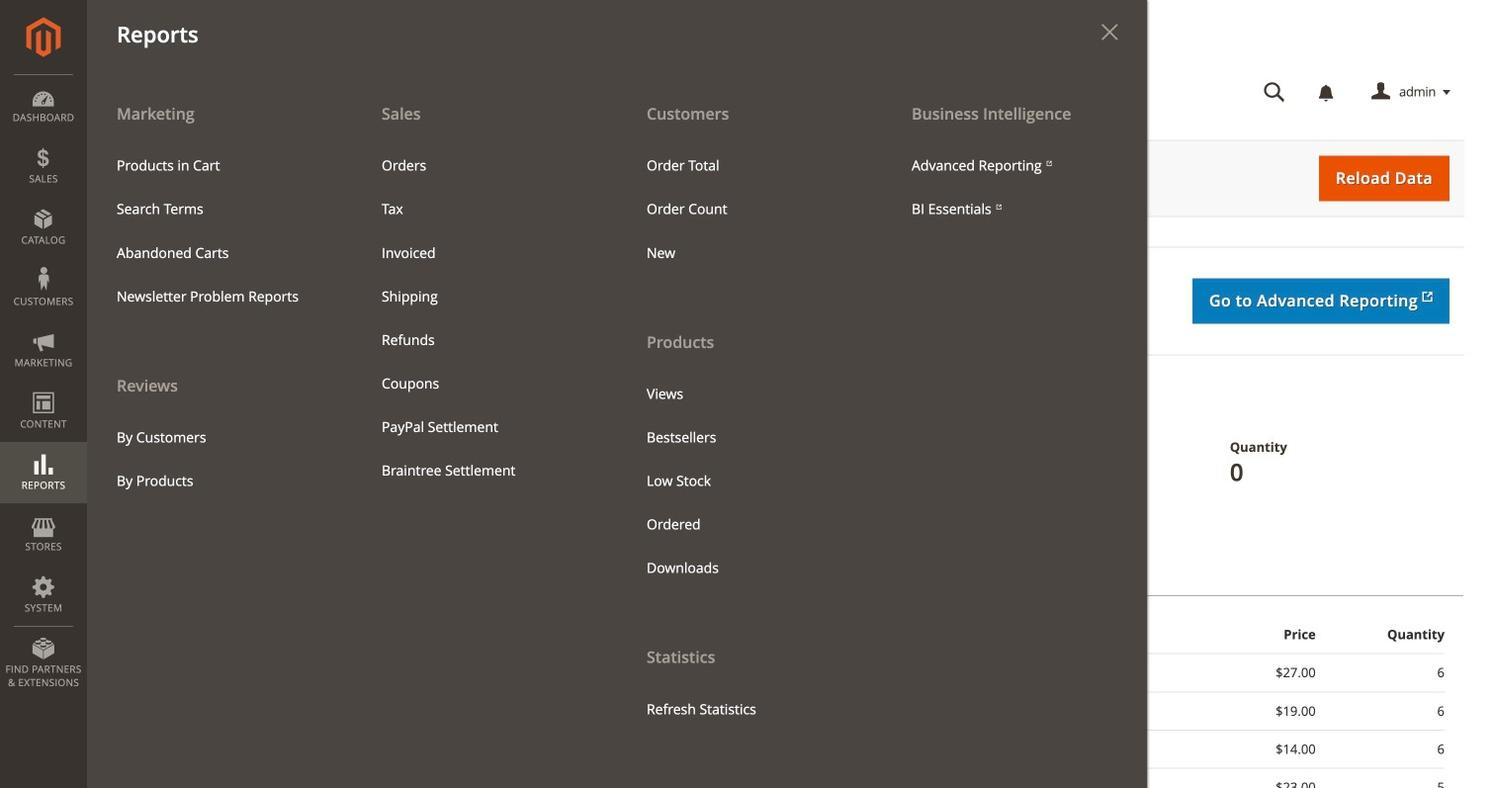 Task type: locate. For each thing, give the bounding box(es) containing it.
menu bar
[[0, 0, 1147, 788]]

menu
[[87, 91, 1147, 788], [87, 91, 352, 503], [617, 91, 882, 732], [102, 144, 337, 318], [367, 144, 602, 493], [632, 144, 867, 275], [897, 144, 1133, 231], [632, 372, 867, 590], [102, 416, 337, 503]]

magento admin panel image
[[26, 17, 61, 57]]



Task type: vqa. For each thing, say whether or not it's contained in the screenshot.
Magento Admin Panel image
yes



